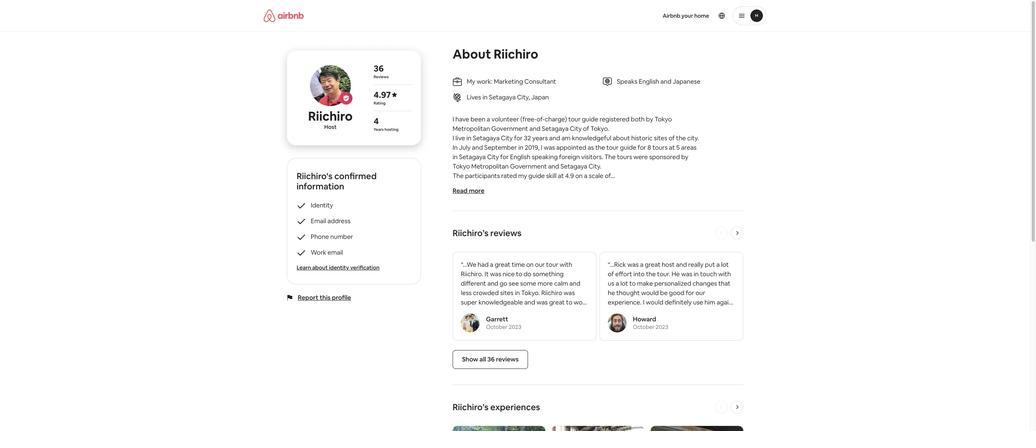 Task type: locate. For each thing, give the bounding box(es) containing it.
personalized down experience. at the bottom right
[[623, 308, 660, 316]]

with up calm
[[560, 261, 573, 269]]

and up he
[[677, 261, 687, 269]]

garrett user profile image
[[461, 314, 480, 333]]

1 vertical spatial at
[[558, 172, 564, 180]]

1 vertical spatial city
[[501, 134, 513, 142]]

0 vertical spatial english
[[639, 77, 660, 86]]

foreign
[[560, 153, 580, 161]]

he up wanted
[[523, 308, 530, 316]]

1 horizontal spatial he
[[608, 289, 615, 297]]

tour. inside "…we had a great time on our tour with riichiro. it was nice to do something different and go see some more calm and less crowded sites in tokyo.  riichiro was super knowledgeable and was great to work with. before the tour, he asked us questions about things we wanted to see and help customize the tour. i recommend booking a private tour!…
[[504, 327, 517, 335]]

tour inside "…we had a great time on our tour with riichiro. it was nice to do something different and go see some more calm and less crowded sites in tokyo.  riichiro was super knowledgeable and was great to work with. before the tour, he asked us questions about things we wanted to see and help customize the tour. i recommend booking a private tour!…
[[547, 261, 559, 269]]

riichiro down verified host 'image' at the left of page
[[308, 108, 353, 124]]

city up 'september'
[[501, 134, 513, 142]]

tokyo right both
[[655, 115, 672, 123]]

tours
[[653, 144, 668, 152], [618, 153, 633, 161]]

0 vertical spatial tokyo
[[655, 115, 672, 123]]

1 vertical spatial tour!…
[[483, 336, 501, 344]]

city, japan
[[517, 93, 549, 101]]

see right go
[[509, 280, 519, 288]]

more inside "…we had a great time on our tour with riichiro. it was nice to do something different and go see some more calm and less crowded sites in tokyo.  riichiro was super knowledgeable and was great to work with. before the tour, he asked us questions about things we wanted to see and help customize the tour. i recommend booking a private tour!…
[[538, 280, 553, 288]]

and left am
[[550, 134, 561, 142]]

2023 right we
[[509, 324, 522, 331]]

tour. down we
[[504, 327, 517, 335]]

0 horizontal spatial by
[[647, 115, 654, 123]]

1 vertical spatial sites
[[501, 289, 514, 297]]

i down wanted
[[518, 327, 520, 335]]

was
[[544, 144, 555, 152], [628, 261, 639, 269], [490, 270, 502, 278], [682, 270, 693, 278], [564, 289, 575, 297], [537, 298, 548, 307]]

0 horizontal spatial tour!…
[[483, 336, 501, 344]]

0 vertical spatial sites
[[654, 134, 668, 142]]

1 vertical spatial more
[[538, 280, 553, 288]]

of inside '"…rick was a great host and really put a lot of effort into the tour. he was in touch with us a lot to make personalized changes that he thought would be good for our experience. i would definitely use him again for a personalized tour!…'
[[608, 270, 614, 278]]

metropolitan down been
[[453, 125, 490, 133]]

sites inside i have been a volunteer (free-of-charge) tour guide registered both by tokyo metropolitan government and setagaya city of tokyo. i live in setagaya city for 32 years and am knowledgeful about historic sites of the city. in july and september in 2019, i was appointed as the tour guide for 8 tours at 5 areas in setagaya city for english speaking foreign visitors. the tours were sponsored by tokyo metropolitan government and setagaya city. the participants rated my guide skill at 4.9 on a scale of…
[[654, 134, 668, 142]]

verification
[[351, 264, 380, 271]]

0 horizontal spatial october
[[486, 324, 508, 331]]

1 horizontal spatial by
[[682, 153, 689, 161]]

email
[[311, 217, 326, 225]]

0 vertical spatial tokyo.
[[591, 125, 610, 133]]

and up asked
[[525, 298, 536, 307]]

city.
[[589, 162, 602, 171]]

to up recommend
[[532, 317, 539, 326]]

0 vertical spatial with
[[560, 261, 573, 269]]

the down knowledgeable
[[497, 308, 507, 316]]

sites right historic
[[654, 134, 668, 142]]

a down experience. at the bottom right
[[618, 308, 621, 316]]

1 october from the left
[[486, 324, 508, 331]]

our up use
[[696, 289, 706, 297]]

2 vertical spatial of
[[608, 270, 614, 278]]

tour!… down customize
[[483, 336, 501, 344]]

email
[[328, 249, 343, 257]]

by
[[647, 115, 654, 123], [682, 153, 689, 161]]

volunteer
[[492, 115, 519, 123]]

was up asked
[[537, 298, 548, 307]]

1 riichiro's from the top
[[453, 228, 489, 239]]

great up the nice
[[495, 261, 511, 269]]

read
[[453, 187, 468, 195]]

0 horizontal spatial tour
[[547, 261, 559, 269]]

1 vertical spatial metropolitan
[[472, 162, 509, 171]]

by right both
[[647, 115, 654, 123]]

0 vertical spatial riichiro
[[494, 46, 539, 62]]

about riichiro
[[453, 46, 539, 62]]

2 vertical spatial about
[[461, 317, 478, 326]]

0 horizontal spatial riichiro
[[308, 108, 353, 124]]

riichiro down calm
[[542, 289, 563, 297]]

1 vertical spatial on
[[527, 261, 534, 269]]

work email
[[311, 249, 343, 257]]

in inside "…we had a great time on our tour with riichiro. it was nice to do something different and go see some more calm and less crowded sites in tokyo.  riichiro was super knowledgeable and was great to work with. before the tour, he asked us questions about things we wanted to see and help customize the tour. i recommend booking a private tour!…
[[515, 289, 520, 297]]

we
[[499, 317, 508, 326]]

riichiro user profile image
[[310, 65, 351, 106], [310, 65, 351, 106]]

touch
[[701, 270, 718, 278]]

0 vertical spatial tour.
[[658, 270, 671, 278]]

he inside '"…rick was a great host and really put a lot of effort into the tour. he was in touch with us a lot to make personalized changes that he thought would be good for our experience. i would definitely use him again for a personalized tour!…'
[[608, 289, 615, 297]]

october inside "garrett october 2023"
[[486, 324, 508, 331]]

1 horizontal spatial english
[[639, 77, 660, 86]]

setagaya up 'september'
[[473, 134, 500, 142]]

guide up the knowledgeful at the right top of the page
[[582, 115, 599, 123]]

japanese
[[673, 77, 701, 86]]

for down experience. at the bottom right
[[608, 308, 617, 316]]

lot right put
[[722, 261, 729, 269]]

0 horizontal spatial with
[[560, 261, 573, 269]]

great inside '"…rick was a great host and really put a lot of effort into the tour. he was in touch with us a lot to make personalized changes that he thought would be good for our experience. i would definitely use him again for a personalized tour!…'
[[645, 261, 661, 269]]

riichiro's confirmed information
[[297, 171, 377, 192]]

metropolitan up participants
[[472, 162, 509, 171]]

a down effort
[[616, 280, 620, 288]]

1 horizontal spatial lot
[[722, 261, 729, 269]]

october inside howard october 2023
[[633, 324, 655, 331]]

1 horizontal spatial with
[[719, 270, 731, 278]]

2 horizontal spatial riichiro
[[542, 289, 563, 297]]

1 horizontal spatial tours
[[653, 144, 668, 152]]

0 vertical spatial metropolitan
[[453, 125, 490, 133]]

would
[[642, 289, 659, 297], [646, 298, 664, 307]]

i
[[453, 115, 454, 123], [453, 134, 454, 142], [541, 144, 543, 152], [643, 298, 645, 307], [518, 327, 520, 335]]

i inside "…we had a great time on our tour with riichiro. it was nice to do something different and go see some more calm and less crowded sites in tokyo.  riichiro was super knowledgeable and was great to work with. before the tour, he asked us questions about things we wanted to see and help customize the tour. i recommend booking a private tour!…
[[518, 327, 520, 335]]

1 horizontal spatial tokyo.
[[591, 125, 610, 133]]

1 horizontal spatial tour!…
[[661, 308, 679, 316]]

and right calm
[[570, 280, 581, 288]]

2 vertical spatial riichiro
[[542, 289, 563, 297]]

0 horizontal spatial of
[[584, 125, 590, 133]]

us inside "…we had a great time on our tour with riichiro. it was nice to do something different and go see some more calm and less crowded sites in tokyo.  riichiro was super knowledgeable and was great to work with. before the tour, he asked us questions about things we wanted to see and help customize the tour. i recommend booking a private tour!…
[[550, 308, 557, 316]]

october right howard user profile image
[[633, 324, 655, 331]]

0 horizontal spatial at
[[558, 172, 564, 180]]

2 horizontal spatial tour
[[607, 144, 619, 152]]

reviews right all
[[496, 355, 519, 364]]

0 vertical spatial 36
[[374, 63, 384, 74]]

lives in setagaya city, japan
[[467, 93, 549, 101]]

help
[[564, 317, 576, 326]]

for left 8
[[638, 144, 647, 152]]

different
[[461, 280, 486, 288]]

setagaya down marketing
[[489, 93, 516, 101]]

1 horizontal spatial about
[[461, 317, 478, 326]]

2023
[[509, 324, 522, 331], [656, 324, 669, 331]]

0 vertical spatial more
[[469, 187, 485, 195]]

0 horizontal spatial 2023
[[509, 324, 522, 331]]

go
[[500, 280, 508, 288]]

visitors.
[[582, 153, 604, 161]]

home
[[695, 12, 710, 19]]

with inside '"…rick was a great host and really put a lot of effort into the tour. he was in touch with us a lot to make personalized changes that he thought would be good for our experience. i would definitely use him again for a personalized tour!…'
[[719, 270, 731, 278]]

a right had at the left bottom of page
[[490, 261, 494, 269]]

1 horizontal spatial great
[[550, 298, 565, 307]]

something
[[533, 270, 564, 278]]

the
[[605, 153, 616, 161], [453, 172, 464, 180]]

lot
[[722, 261, 729, 269], [621, 280, 629, 288]]

confirmed
[[335, 171, 377, 182]]

our inside '"…rick was a great host and really put a lot of effort into the tour. he was in touch with us a lot to make personalized changes that he thought would be good for our experience. i would definitely use him again for a personalized tour!…'
[[696, 289, 706, 297]]

on right 4.9 on the right top
[[576, 172, 583, 180]]

the inside '"…rick was a great host and really put a lot of effort into the tour. he was in touch with us a lot to make personalized changes that he thought would be good for our experience. i would definitely use him again for a personalized tour!…'
[[646, 270, 656, 278]]

more down something
[[538, 280, 553, 288]]

tokyo
[[655, 115, 672, 123], [453, 162, 470, 171]]

knowledgeable
[[479, 298, 523, 307]]

was up the into on the bottom right of the page
[[628, 261, 639, 269]]

he inside "…we had a great time on our tour with riichiro. it was nice to do something different and go see some more calm and less crowded sites in tokyo.  riichiro was super knowledgeable and was great to work with. before the tour, he asked us questions about things we wanted to see and help customize the tour. i recommend booking a private tour!…
[[523, 308, 530, 316]]

tour!… inside '"…rick was a great host and really put a lot of effort into the tour. he was in touch with us a lot to make personalized changes that he thought would be good for our experience. i would definitely use him again for a personalized tour!…'
[[661, 308, 679, 316]]

0 horizontal spatial tours
[[618, 153, 633, 161]]

0 horizontal spatial he
[[523, 308, 530, 316]]

and left help
[[552, 317, 562, 326]]

to up questions on the right of the page
[[567, 298, 573, 307]]

tour up something
[[547, 261, 559, 269]]

0 horizontal spatial tokyo.
[[522, 289, 540, 297]]

0 vertical spatial city
[[570, 125, 582, 133]]

tokyo down july
[[453, 162, 470, 171]]

0 vertical spatial he
[[608, 289, 615, 297]]

0 horizontal spatial about
[[313, 264, 328, 271]]

riichiro's experiences
[[453, 402, 540, 413]]

0 horizontal spatial our
[[535, 261, 545, 269]]

and inside '"…rick was a great host and really put a lot of effort into the tour. he was in touch with us a lot to make personalized changes that he thought would be good for our experience. i would definitely use him again for a personalized tour!…'
[[677, 261, 687, 269]]

tour right charge)
[[569, 115, 581, 123]]

0 vertical spatial tour
[[569, 115, 581, 123]]

on up do
[[527, 261, 534, 269]]

great for into
[[645, 261, 661, 269]]

1 vertical spatial about
[[313, 264, 328, 271]]

tokyo. up the knowledgeful at the right top of the page
[[591, 125, 610, 133]]

marketing
[[494, 77, 524, 86]]

riichiro up my work: marketing consultant
[[494, 46, 539, 62]]

1 horizontal spatial sites
[[654, 134, 668, 142]]

october for garrett
[[486, 324, 508, 331]]

phone
[[311, 233, 329, 241]]

garrett user profile image
[[461, 314, 480, 333]]

1 vertical spatial tour.
[[504, 327, 517, 335]]

of up sponsored
[[669, 134, 675, 142]]

read more button
[[453, 187, 485, 195]]

4
[[374, 116, 379, 127]]

show all 36 reviews
[[462, 355, 519, 364]]

again
[[717, 298, 733, 307]]

about down with.
[[461, 317, 478, 326]]

speaking
[[532, 153, 558, 161]]

read more
[[453, 187, 485, 195]]

learn about identity verification button
[[297, 264, 412, 272]]

1 horizontal spatial see
[[540, 317, 550, 326]]

0 vertical spatial at
[[670, 144, 675, 152]]

october down before
[[486, 324, 508, 331]]

1 horizontal spatial more
[[538, 280, 553, 288]]

2 riichiro's from the top
[[453, 402, 489, 413]]

information
[[297, 181, 345, 192]]

us right asked
[[550, 308, 557, 316]]

0 vertical spatial see
[[509, 280, 519, 288]]

in down really
[[694, 270, 699, 278]]

1 vertical spatial lot
[[621, 280, 629, 288]]

great up questions on the right of the page
[[550, 298, 565, 307]]

1 vertical spatial of
[[669, 134, 675, 142]]

8
[[648, 144, 652, 152]]

tour.
[[658, 270, 671, 278], [504, 327, 517, 335]]

in
[[483, 93, 488, 101], [467, 134, 472, 142], [519, 144, 524, 152], [453, 153, 458, 161], [694, 270, 699, 278], [515, 289, 520, 297]]

experience.
[[608, 298, 642, 307]]

profile element
[[525, 0, 767, 31]]

1 horizontal spatial us
[[608, 280, 615, 288]]

hosting
[[385, 127, 399, 132]]

1 vertical spatial our
[[696, 289, 706, 297]]

sites inside "…we had a great time on our tour with riichiro. it was nice to do something different and go see some more calm and less crowded sites in tokyo.  riichiro was super knowledgeable and was great to work with. before the tour, he asked us questions about things we wanted to see and help customize the tour. i recommend booking a private tour!…
[[501, 289, 514, 297]]

airbnb your home link
[[658, 7, 714, 24]]

i inside '"…rick was a great host and really put a lot of effort into the tour. he was in touch with us a lot to make personalized changes that he thought would be good for our experience. i would definitely use him again for a personalized tour!…'
[[643, 298, 645, 307]]

personalized
[[655, 280, 692, 288], [623, 308, 660, 316]]

2023 for garrett
[[509, 324, 522, 331]]

riichiro's
[[453, 228, 489, 239], [453, 402, 489, 413]]

see
[[509, 280, 519, 288], [540, 317, 550, 326]]

guide
[[582, 115, 599, 123], [621, 144, 637, 152], [529, 172, 545, 180]]

for left 32
[[515, 134, 523, 142]]

2 horizontal spatial great
[[645, 261, 661, 269]]

0 horizontal spatial 36
[[374, 63, 384, 74]]

1 vertical spatial he
[[523, 308, 530, 316]]

great left host
[[645, 261, 661, 269]]

1 vertical spatial tokyo
[[453, 162, 470, 171]]

2023 inside "garrett october 2023"
[[509, 324, 522, 331]]

great for nice
[[495, 261, 511, 269]]

0 vertical spatial the
[[605, 153, 616, 161]]

4.9
[[566, 172, 574, 180]]

1 2023 from the left
[[509, 324, 522, 331]]

this
[[320, 294, 331, 302]]

tour!…
[[661, 308, 679, 316], [483, 336, 501, 344]]

about inside "…we had a great time on our tour with riichiro. it was nice to do something different and go see some more calm and less crowded sites in tokyo.  riichiro was super knowledgeable and was great to work with. before the tour, he asked us questions about things we wanted to see and help customize the tour. i recommend booking a private tour!…
[[461, 317, 478, 326]]

0 horizontal spatial on
[[527, 261, 534, 269]]

was right he
[[682, 270, 693, 278]]

city.
[[688, 134, 700, 142]]

in up tour,
[[515, 289, 520, 297]]

of down "…rick
[[608, 270, 614, 278]]

tour!… down definitely
[[661, 308, 679, 316]]

at left 5
[[670, 144, 675, 152]]

scale
[[589, 172, 604, 180]]

0 vertical spatial lot
[[722, 261, 729, 269]]

1 vertical spatial the
[[453, 172, 464, 180]]

0 vertical spatial personalized
[[655, 280, 692, 288]]

the up "read"
[[453, 172, 464, 180]]

a
[[487, 115, 491, 123], [584, 172, 588, 180], [490, 261, 494, 269], [641, 261, 644, 269], [717, 261, 720, 269], [616, 280, 620, 288], [618, 308, 621, 316], [583, 327, 586, 335]]

was down calm
[[564, 289, 575, 297]]

he up experience. at the bottom right
[[608, 289, 615, 297]]

riichiro host
[[308, 108, 353, 131]]

0 vertical spatial us
[[608, 280, 615, 288]]

english down 2019,
[[510, 153, 531, 161]]

july
[[459, 144, 471, 152]]

as
[[588, 144, 594, 152]]

howard october 2023
[[633, 315, 669, 331]]

guide right the my
[[529, 172, 545, 180]]

1 horizontal spatial 2023
[[656, 324, 669, 331]]

a right put
[[717, 261, 720, 269]]

sites
[[654, 134, 668, 142], [501, 289, 514, 297]]

on
[[576, 172, 583, 180], [527, 261, 534, 269]]

by down the 'areas'
[[682, 153, 689, 161]]

october
[[486, 324, 508, 331], [633, 324, 655, 331]]

knowledgeful
[[572, 134, 612, 142]]

tour!… inside "…we had a great time on our tour with riichiro. it was nice to do something different and go see some more calm and less crowded sites in tokyo.  riichiro was super knowledgeable and was great to work with. before the tour, he asked us questions about things we wanted to see and help customize the tour. i recommend booking a private tour!…
[[483, 336, 501, 344]]

english right speaks
[[639, 77, 660, 86]]

2 2023 from the left
[[656, 324, 669, 331]]

2 vertical spatial city
[[488, 153, 499, 161]]

36 up reviews
[[374, 63, 384, 74]]

0 horizontal spatial more
[[469, 187, 485, 195]]

the down we
[[492, 327, 502, 335]]

to
[[516, 270, 523, 278], [630, 280, 636, 288], [567, 298, 573, 307], [532, 317, 539, 326]]

into
[[634, 270, 645, 278]]

government down volunteer
[[492, 125, 529, 133]]

guide up 'were'
[[621, 144, 637, 152]]

city down 'september'
[[488, 153, 499, 161]]

booking
[[558, 327, 582, 335]]

some
[[521, 280, 537, 288]]

0 horizontal spatial tour.
[[504, 327, 517, 335]]

at left 4.9 on the right top
[[558, 172, 564, 180]]

reviews inside button
[[496, 355, 519, 364]]

tokyo. inside "…we had a great time on our tour with riichiro. it was nice to do something different and go see some more calm and less crowded sites in tokyo.  riichiro was super knowledgeable and was great to work with. before the tour, he asked us questions about things we wanted to see and help customize the tour. i recommend booking a private tour!…
[[522, 289, 540, 297]]

0 vertical spatial our
[[535, 261, 545, 269]]

2023 inside howard october 2023
[[656, 324, 669, 331]]

the right the visitors.
[[605, 153, 616, 161]]

our up something
[[535, 261, 545, 269]]

0 vertical spatial tours
[[653, 144, 668, 152]]

see down asked
[[540, 317, 550, 326]]

1 vertical spatial see
[[540, 317, 550, 326]]

0 vertical spatial tour!…
[[661, 308, 679, 316]]

0 vertical spatial would
[[642, 289, 659, 297]]

0 horizontal spatial tokyo
[[453, 162, 470, 171]]

1 vertical spatial 36
[[488, 355, 495, 364]]

1 horizontal spatial 36
[[488, 355, 495, 364]]

personalized down he
[[655, 280, 692, 288]]

report
[[298, 294, 319, 302]]

tours up sponsored
[[653, 144, 668, 152]]

the
[[677, 134, 686, 142], [596, 144, 606, 152], [646, 270, 656, 278], [497, 308, 507, 316], [492, 327, 502, 335]]

of-
[[537, 115, 545, 123]]

2 october from the left
[[633, 324, 655, 331]]

0 vertical spatial about
[[613, 134, 630, 142]]

asked
[[532, 308, 549, 316]]

about inside i have been a volunteer (free-of-charge) tour guide registered both by tokyo metropolitan government and setagaya city of tokyo. i live in setagaya city for 32 years and am knowledgeful about historic sites of the city. in july and september in 2019, i was appointed as the tour guide for 8 tours at 5 areas in setagaya city for english speaking foreign visitors. the tours were sponsored by tokyo metropolitan government and setagaya city. the participants rated my guide skill at 4.9 on a scale of…
[[613, 134, 630, 142]]

36 inside 36 reviews
[[374, 63, 384, 74]]



Task type: vqa. For each thing, say whether or not it's contained in the screenshot.
leftmost 'No'
no



Task type: describe. For each thing, give the bounding box(es) containing it.
effort
[[616, 270, 633, 278]]

1 horizontal spatial the
[[605, 153, 616, 161]]

and left japanese
[[661, 77, 672, 86]]

"…rick was a great host and really put a lot of effort into the tour. he was in touch with us a lot to make personalized changes that he thought would be good for our experience. i would definitely use him again for a personalized tour!…
[[608, 261, 733, 316]]

identity
[[311, 201, 333, 210]]

thought
[[617, 289, 640, 297]]

howard user profile image
[[608, 314, 627, 333]]

things
[[480, 317, 498, 326]]

1 vertical spatial by
[[682, 153, 689, 161]]

0 vertical spatial by
[[647, 115, 654, 123]]

1 horizontal spatial city
[[501, 134, 513, 142]]

phone number
[[311, 233, 353, 241]]

i left have
[[453, 115, 454, 123]]

in right lives
[[483, 93, 488, 101]]

use
[[694, 298, 704, 307]]

verified host image
[[343, 95, 350, 101]]

for up use
[[686, 289, 695, 297]]

nice
[[503, 270, 515, 278]]

questions
[[558, 308, 586, 316]]

less
[[461, 289, 472, 297]]

1 vertical spatial tour
[[607, 144, 619, 152]]

english inside i have been a volunteer (free-of-charge) tour guide registered both by tokyo metropolitan government and setagaya city of tokyo. i live in setagaya city for 32 years and am knowledgeful about historic sites of the city. in july and september in 2019, i was appointed as the tour guide for 8 tours at 5 areas in setagaya city for english speaking foreign visitors. the tours were sponsored by tokyo metropolitan government and setagaya city. the participants rated my guide skill at 4.9 on a scale of…
[[510, 153, 531, 161]]

setagaya down charge)
[[542, 125, 569, 133]]

2 horizontal spatial guide
[[621, 144, 637, 152]]

a up the into on the bottom right of the page
[[641, 261, 644, 269]]

0 horizontal spatial city
[[488, 153, 499, 161]]

skill
[[547, 172, 557, 180]]

1 horizontal spatial riichiro
[[494, 46, 539, 62]]

howard user profile image
[[608, 314, 627, 333]]

riichiro's for riichiro's reviews
[[453, 228, 489, 239]]

0 horizontal spatial see
[[509, 280, 519, 288]]

registered
[[600, 115, 630, 123]]

put
[[705, 261, 716, 269]]

my
[[467, 77, 476, 86]]

before
[[477, 308, 496, 316]]

live
[[456, 134, 465, 142]]

identity
[[329, 264, 349, 271]]

tour. inside '"…rick was a great host and really put a lot of effort into the tour. he was in touch with us a lot to make personalized changes that he thought would be good for our experience. i would definitely use him again for a personalized tour!…'
[[658, 270, 671, 278]]

customize
[[461, 327, 491, 335]]

rated
[[502, 172, 517, 180]]

i left live
[[453, 134, 454, 142]]

i have been a volunteer (free-of-charge) tour guide registered both by tokyo metropolitan government and setagaya city of tokyo. i live in setagaya city for 32 years and am knowledgeful about historic sites of the city. in july and september in 2019, i was appointed as the tour guide for 8 tours at 5 areas in setagaya city for english speaking foreign visitors. the tours were sponsored by tokyo metropolitan government and setagaya city. the participants rated my guide skill at 4.9 on a scale of…
[[453, 115, 700, 180]]

the right as
[[596, 144, 606, 152]]

tokyo. inside i have been a volunteer (free-of-charge) tour guide registered both by tokyo metropolitan government and setagaya city of tokyo. i live in setagaya city for 32 years and am knowledgeful about historic sites of the city. in july and september in 2019, i was appointed as the tour guide for 8 tours at 5 areas in setagaya city for english speaking foreign visitors. the tours were sponsored by tokyo metropolitan government and setagaya city. the participants rated my guide skill at 4.9 on a scale of…
[[591, 125, 610, 133]]

address
[[328, 217, 351, 225]]

2 horizontal spatial of
[[669, 134, 675, 142]]

good
[[670, 289, 685, 297]]

riichiro's reviews
[[453, 228, 522, 239]]

a left scale
[[584, 172, 588, 180]]

"…we
[[461, 261, 477, 269]]

0 vertical spatial reviews
[[491, 228, 522, 239]]

definitely
[[665, 298, 692, 307]]

areas
[[682, 144, 697, 152]]

all
[[480, 355, 486, 364]]

about inside button
[[313, 264, 328, 271]]

and left go
[[488, 280, 499, 288]]

report this profile button
[[298, 294, 351, 302]]

show
[[462, 355, 479, 364]]

that
[[719, 280, 731, 288]]

was right it
[[490, 270, 502, 278]]

for down 'september'
[[501, 153, 509, 161]]

1 horizontal spatial guide
[[582, 115, 599, 123]]

and up years
[[530, 125, 541, 133]]

2023 for howard
[[656, 324, 669, 331]]

our inside "…we had a great time on our tour with riichiro. it was nice to do something different and go see some more calm and less crowded sites in tokyo.  riichiro was super knowledgeable and was great to work with. before the tour, he asked us questions about things we wanted to see and help customize the tour. i recommend booking a private tour!…
[[535, 261, 545, 269]]

make
[[638, 280, 653, 288]]

in left 2019,
[[519, 144, 524, 152]]

howard
[[633, 315, 657, 324]]

tour,
[[509, 308, 522, 316]]

reviews
[[374, 74, 389, 79]]

airbnb
[[663, 12, 681, 19]]

1 horizontal spatial at
[[670, 144, 675, 152]]

on inside "…we had a great time on our tour with riichiro. it was nice to do something different and go see some more calm and less crowded sites in tokyo.  riichiro was super knowledgeable and was great to work with. before the tour, he asked us questions about things we wanted to see and help customize the tour. i recommend booking a private tour!…
[[527, 261, 534, 269]]

riichiro inside "…we had a great time on our tour with riichiro. it was nice to do something different and go see some more calm and less crowded sites in tokyo.  riichiro was super knowledgeable and was great to work with. before the tour, he asked us questions about things we wanted to see and help customize the tour. i recommend booking a private tour!…
[[542, 289, 563, 297]]

36 inside show all 36 reviews button
[[488, 355, 495, 364]]

appointed
[[557, 144, 587, 152]]

2 horizontal spatial city
[[570, 125, 582, 133]]

in inside '"…rick was a great host and really put a lot of effort into the tour. he was in touch with us a lot to make personalized changes that he thought would be good for our experience. i would definitely use him again for a personalized tour!…'
[[694, 270, 699, 278]]

historic
[[632, 134, 653, 142]]

on inside i have been a volunteer (free-of-charge) tour guide registered both by tokyo metropolitan government and setagaya city of tokyo. i live in setagaya city for 32 years and am knowledgeful about historic sites of the city. in july and september in 2019, i was appointed as the tour guide for 8 tours at 5 areas in setagaya city for english speaking foreign visitors. the tours were sponsored by tokyo metropolitan government and setagaya city. the participants rated my guide skill at 4.9 on a scale of…
[[576, 172, 583, 180]]

october for howard
[[633, 324, 655, 331]]

riichiro's for riichiro's experiences
[[453, 402, 489, 413]]

setagaya up 4.9 on the right top
[[561, 162, 588, 171]]

speaks english and japanese
[[617, 77, 701, 86]]

consultant
[[525, 77, 557, 86]]

the up 5
[[677, 134, 686, 142]]

crowded
[[473, 289, 499, 297]]

calm
[[555, 280, 569, 288]]

sponsored
[[650, 153, 680, 161]]

have
[[456, 115, 470, 123]]

in right live
[[467, 134, 472, 142]]

speaks
[[617, 77, 638, 86]]

do
[[524, 270, 532, 278]]

"…rick
[[608, 261, 627, 269]]

i right 2019,
[[541, 144, 543, 152]]

your
[[682, 12, 694, 19]]

work
[[311, 249, 326, 257]]

and right july
[[472, 144, 483, 152]]

1 vertical spatial personalized
[[623, 308, 660, 316]]

0 horizontal spatial lot
[[621, 280, 629, 288]]

with inside "…we had a great time on our tour with riichiro. it was nice to do something different and go see some more calm and less crowded sites in tokyo.  riichiro was super knowledgeable and was great to work with. before the tour, he asked us questions about things we wanted to see and help customize the tour. i recommend booking a private tour!…
[[560, 261, 573, 269]]

1 vertical spatial government
[[510, 162, 547, 171]]

years
[[374, 127, 384, 132]]

my
[[519, 172, 528, 180]]

32
[[524, 134, 531, 142]]

setagaya down july
[[459, 153, 486, 161]]

my work: marketing consultant
[[467, 77, 557, 86]]

with.
[[461, 308, 475, 316]]

1 vertical spatial tours
[[618, 153, 633, 161]]

email address
[[311, 217, 351, 225]]

wanted
[[509, 317, 531, 326]]

airbnb your home
[[663, 12, 710, 19]]

had
[[478, 261, 489, 269]]

been
[[471, 115, 486, 123]]

both
[[631, 115, 645, 123]]

show all 36 reviews button
[[453, 350, 529, 369]]

in
[[453, 144, 458, 152]]

charge)
[[545, 115, 567, 123]]

0 vertical spatial government
[[492, 125, 529, 133]]

0 horizontal spatial guide
[[529, 172, 545, 180]]

0 vertical spatial of
[[584, 125, 590, 133]]

a right been
[[487, 115, 491, 123]]

4 years hosting
[[374, 116, 399, 132]]

2019,
[[525, 144, 540, 152]]

to inside '"…rick was a great host and really put a lot of effort into the tour. he was in touch with us a lot to make personalized changes that he thought would be good for our experience. i would definitely use him again for a personalized tour!…'
[[630, 280, 636, 288]]

participants
[[465, 172, 500, 180]]

and up skill
[[549, 162, 560, 171]]

number
[[331, 233, 353, 241]]

4.97
[[374, 89, 391, 100]]

a right the booking
[[583, 327, 586, 335]]

it
[[485, 270, 489, 278]]

in down in
[[453, 153, 458, 161]]

us inside '"…rick was a great host and really put a lot of effort into the tour. he was in touch with us a lot to make personalized changes that he thought would be good for our experience. i would definitely use him again for a personalized tour!…'
[[608, 280, 615, 288]]

were
[[634, 153, 648, 161]]

lives
[[467, 93, 482, 101]]

host
[[325, 124, 337, 131]]

of…
[[605, 172, 615, 180]]

was inside i have been a volunteer (free-of-charge) tour guide registered both by tokyo metropolitan government and setagaya city of tokyo. i live in setagaya city for 32 years and am knowledgeful about historic sites of the city. in july and september in 2019, i was appointed as the tour guide for 8 tours at 5 areas in setagaya city for english speaking foreign visitors. the tours were sponsored by tokyo metropolitan government and setagaya city. the participants rated my guide skill at 4.9 on a scale of…
[[544, 144, 555, 152]]

to left do
[[516, 270, 523, 278]]

september
[[485, 144, 517, 152]]

1 vertical spatial would
[[646, 298, 664, 307]]

1 horizontal spatial tour
[[569, 115, 581, 123]]



